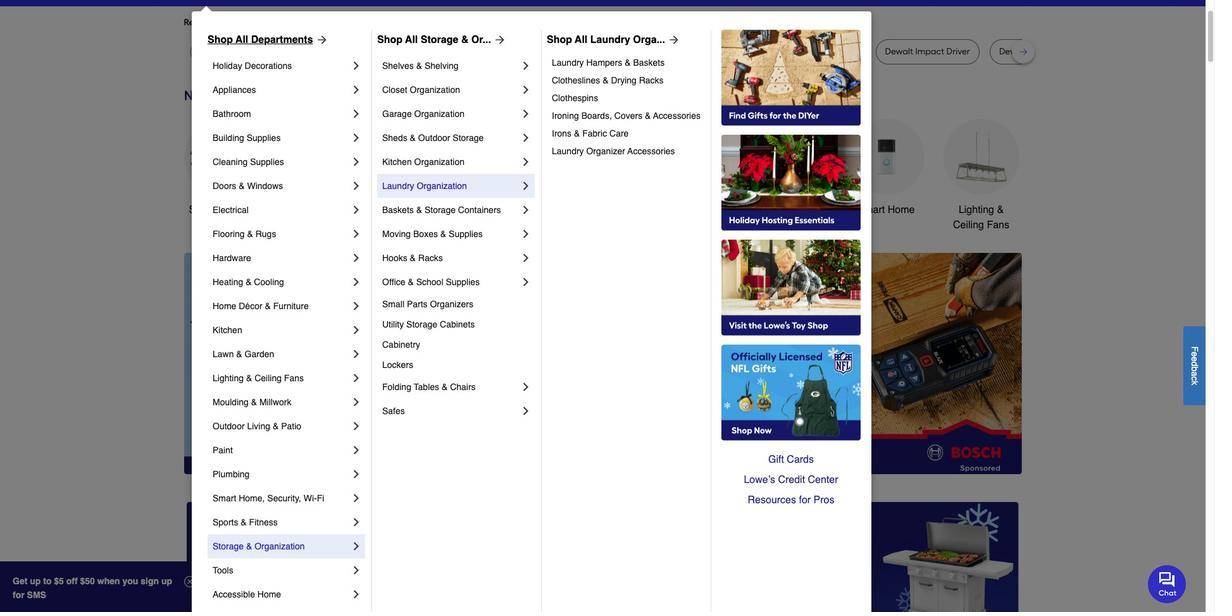Task type: vqa. For each thing, say whether or not it's contained in the screenshot.
$749.00
no



Task type: describe. For each thing, give the bounding box(es) containing it.
you for recommended searches for you
[[299, 17, 314, 28]]

fans inside lighting & ceiling fans
[[987, 220, 1010, 231]]

organization for garage organization
[[414, 109, 465, 119]]

outdoor tools & equipment link
[[659, 119, 735, 233]]

chevron right image for office & school supplies
[[520, 276, 532, 289]]

dewalt drill
[[727, 46, 772, 57]]

scroll to item #5 image
[[775, 452, 805, 457]]

& inside lighting & ceiling fans
[[997, 204, 1004, 216]]

visit the lowe's toy shop. image
[[722, 240, 861, 336]]

chevron right image for hardware
[[350, 252, 363, 265]]

irons & fabric care link
[[552, 125, 702, 142]]

outdoor for outdoor living & patio
[[213, 422, 245, 432]]

scroll to item #2 element
[[681, 451, 714, 458]]

clotheslines
[[552, 75, 600, 85]]

shop for shop all laundry orga...
[[547, 34, 572, 46]]

resources for pros
[[748, 495, 835, 506]]

for inside get up to $5 off $50 when you sign up for sms
[[13, 591, 24, 601]]

shop for shop all departments
[[208, 34, 233, 46]]

outdoor living & patio
[[213, 422, 301, 432]]

find gifts for the diyer. image
[[722, 30, 861, 126]]

closet
[[382, 85, 408, 95]]

fabric
[[583, 129, 607, 139]]

driver for impact driver
[[833, 46, 856, 57]]

recommended
[[184, 17, 245, 28]]

departments
[[251, 34, 313, 46]]

0 horizontal spatial lighting
[[213, 374, 244, 384]]

heating
[[213, 277, 243, 287]]

supplies up small parts organizers link
[[446, 277, 480, 287]]

safes
[[382, 406, 405, 417]]

chevron right image for hooks & racks
[[520, 252, 532, 265]]

laundry organizer accessories
[[552, 146, 675, 156]]

heating & cooling
[[213, 277, 284, 287]]

for inside more suggestions for you link
[[398, 17, 410, 28]]

chevron right image for bathroom
[[350, 108, 363, 120]]

shop all deals link
[[184, 119, 260, 218]]

home for smart home
[[888, 204, 915, 216]]

chevron right image for plumbing
[[350, 468, 363, 481]]

kitchen for kitchen
[[213, 325, 242, 336]]

chevron right image for doors & windows
[[350, 180, 363, 192]]

accessible home link
[[213, 583, 350, 607]]

covers
[[615, 111, 643, 121]]

1 up from the left
[[30, 577, 41, 587]]

more
[[324, 17, 345, 28]]

cooling
[[254, 277, 284, 287]]

sign
[[141, 577, 159, 587]]

chevron right image for shelves & shelving
[[520, 60, 532, 72]]

scroll to item #4 image
[[745, 452, 775, 457]]

chevron right image for smart home, security, wi-fi
[[350, 493, 363, 505]]

dewalt for dewalt impact driver
[[885, 46, 914, 57]]

2 drill from the left
[[601, 46, 616, 57]]

lowe's credit center link
[[722, 470, 861, 491]]

chevron right image for kitchen
[[350, 324, 363, 337]]

& inside outdoor tools & equipment
[[726, 204, 733, 216]]

patio
[[281, 422, 301, 432]]

1 horizontal spatial tools
[[400, 204, 424, 216]]

& inside 'link'
[[273, 422, 279, 432]]

shop these last-minute gifts. $99 or less. quantities are limited and won't last. image
[[184, 253, 388, 475]]

plumbing
[[213, 470, 250, 480]]

outdoor living & patio link
[[213, 415, 350, 439]]

smart home, security, wi-fi
[[213, 494, 324, 504]]

new deals every day during 25 days of deals image
[[184, 85, 1022, 106]]

off
[[66, 577, 78, 587]]

sports
[[213, 518, 238, 528]]

storage down sports
[[213, 542, 244, 552]]

folding
[[382, 382, 411, 393]]

1 e from the top
[[1190, 352, 1200, 357]]

0 vertical spatial outdoor
[[418, 133, 450, 143]]

supplies down containers
[[449, 229, 483, 239]]

storage down parts
[[407, 320, 438, 330]]

cabinetry
[[382, 340, 420, 350]]

k
[[1190, 381, 1200, 385]]

shop for shop all storage & or...
[[377, 34, 403, 46]]

shop all storage & or...
[[377, 34, 491, 46]]

home for accessible home
[[258, 590, 281, 600]]

safes link
[[382, 399, 520, 424]]

security,
[[267, 494, 301, 504]]

décor
[[239, 301, 262, 311]]

pros
[[814, 495, 835, 506]]

bit for impact driver bit
[[561, 46, 572, 57]]

living
[[247, 422, 270, 432]]

closet organization
[[382, 85, 460, 95]]

decorations for christmas
[[480, 220, 534, 231]]

electrical
[[213, 205, 249, 215]]

moulding & millwork
[[213, 398, 292, 408]]

baskets inside laundry hampers & baskets link
[[633, 58, 665, 68]]

cleaning
[[213, 157, 248, 167]]

smart for smart home, security, wi-fi
[[213, 494, 236, 504]]

chevron right image for flooring & rugs
[[350, 228, 363, 241]]

deals
[[229, 204, 255, 216]]

school
[[416, 277, 443, 287]]

sports & fitness link
[[213, 511, 350, 535]]

1 horizontal spatial lighting & ceiling fans
[[953, 204, 1010, 231]]

utility storage cabinets
[[382, 320, 475, 330]]

care
[[610, 129, 629, 139]]

accessories inside "link"
[[628, 146, 675, 156]]

shop all departments link
[[208, 32, 328, 47]]

chevron right image for paint
[[350, 444, 363, 457]]

resources for pros link
[[722, 491, 861, 511]]

cabinets
[[440, 320, 475, 330]]

f e e d b a c k button
[[1184, 326, 1206, 406]]

chevron right image for heating & cooling
[[350, 276, 363, 289]]

organization down sports & fitness link
[[255, 542, 305, 552]]

resources
[[748, 495, 796, 506]]

chevron right image for closet organization
[[520, 84, 532, 96]]

christmas decorations
[[480, 204, 534, 231]]

christmas decorations link
[[469, 119, 545, 233]]

laundry for organizer
[[552, 146, 584, 156]]

bit for dewalt drill bit set
[[1047, 46, 1057, 57]]

holiday decorations
[[213, 61, 292, 71]]

chevron right image for cleaning supplies
[[350, 156, 363, 168]]

electrical link
[[213, 198, 350, 222]]

garage organization link
[[382, 102, 520, 126]]

baskets inside 'baskets & storage containers' link
[[382, 205, 414, 215]]

storage & organization link
[[213, 535, 350, 559]]

dewalt for dewalt drill bit set
[[1000, 46, 1028, 57]]

chevron right image for garage organization
[[520, 108, 532, 120]]

shop all departments
[[208, 34, 313, 46]]

1 horizontal spatial bathroom link
[[754, 119, 830, 218]]

garage organization
[[382, 109, 465, 119]]

ironing boards, covers & accessories
[[552, 111, 701, 121]]

paint link
[[213, 439, 350, 463]]

supplies up cleaning supplies
[[247, 133, 281, 143]]

0 horizontal spatial lighting & ceiling fans
[[213, 374, 304, 384]]

chat invite button image
[[1148, 565, 1187, 604]]

boxes
[[413, 229, 438, 239]]

f e e d b a c k
[[1190, 347, 1200, 385]]

1 set from the left
[[630, 46, 643, 57]]

get up to $5 off $50 when you sign up for sms
[[13, 577, 172, 601]]

0 horizontal spatial tools link
[[213, 559, 350, 583]]

storage up moving boxes & supplies
[[425, 205, 456, 215]]

drying
[[611, 75, 637, 85]]

chevron right image for appliances
[[350, 84, 363, 96]]

up to 35 percent off select small appliances. image
[[471, 503, 735, 613]]

for up departments
[[286, 17, 297, 28]]

laundry for organization
[[382, 181, 414, 191]]

0 vertical spatial lighting & ceiling fans link
[[944, 119, 1020, 233]]

storage & organization
[[213, 542, 305, 552]]

storage up 'shelving'
[[421, 34, 459, 46]]

chevron right image for outdoor living & patio
[[350, 420, 363, 433]]

smart home, security, wi-fi link
[[213, 487, 350, 511]]

paint
[[213, 446, 233, 456]]

c
[[1190, 377, 1200, 381]]

dewalt impact driver
[[885, 46, 970, 57]]

3 bit from the left
[[618, 46, 628, 57]]

center
[[808, 475, 839, 486]]

impact driver
[[802, 46, 856, 57]]

drill for dewalt drill bit set
[[1030, 46, 1045, 57]]

credit
[[778, 475, 805, 486]]

small
[[382, 299, 405, 310]]

windows
[[247, 181, 283, 191]]

laundry organizer accessories link
[[552, 142, 702, 160]]

organizers
[[430, 299, 474, 310]]

when
[[97, 577, 120, 587]]

chevron right image for building supplies
[[350, 132, 363, 144]]

chevron right image for kitchen organization
[[520, 156, 532, 168]]



Task type: locate. For each thing, give the bounding box(es) containing it.
hooks
[[382, 253, 408, 263]]

fi
[[317, 494, 324, 504]]

get
[[13, 577, 27, 587]]

3 dewalt from the left
[[885, 46, 914, 57]]

0 vertical spatial lighting
[[959, 204, 995, 216]]

1 vertical spatial ceiling
[[255, 374, 282, 384]]

1 vertical spatial lighting & ceiling fans
[[213, 374, 304, 384]]

laundry down kitchen organization
[[382, 181, 414, 191]]

home inside home décor & furniture link
[[213, 301, 236, 311]]

all down "recommended searches for you" heading
[[575, 34, 588, 46]]

0 horizontal spatial shop
[[208, 34, 233, 46]]

0 horizontal spatial fans
[[284, 374, 304, 384]]

ceiling inside lighting & ceiling fans
[[953, 220, 984, 231]]

you for more suggestions for you
[[412, 17, 426, 28]]

organization for kitchen organization
[[414, 157, 465, 167]]

chevron right image for moulding & millwork
[[350, 396, 363, 409]]

irons & fabric care
[[552, 129, 629, 139]]

0 horizontal spatial impact
[[505, 46, 534, 57]]

dewalt for dewalt drill
[[727, 46, 755, 57]]

1 horizontal spatial driver
[[833, 46, 856, 57]]

moving boxes & supplies
[[382, 229, 483, 239]]

tools up the accessible
[[213, 566, 233, 576]]

2 e from the top
[[1190, 357, 1200, 362]]

4 bit from the left
[[1047, 46, 1057, 57]]

0 vertical spatial kitchen
[[382, 157, 412, 167]]

all up shelves & shelving
[[405, 34, 418, 46]]

1 horizontal spatial outdoor
[[418, 133, 450, 143]]

flooring & rugs link
[[213, 222, 350, 246]]

0 horizontal spatial decorations
[[245, 61, 292, 71]]

1 horizontal spatial lighting
[[959, 204, 995, 216]]

impact driver bit
[[505, 46, 572, 57]]

smart home
[[858, 204, 915, 216]]

driver for impact driver bit
[[536, 46, 559, 57]]

chevron right image for tools
[[350, 565, 363, 577]]

chevron right image for baskets & storage containers
[[520, 204, 532, 217]]

2 vertical spatial outdoor
[[213, 422, 245, 432]]

kitchen down sheds at the left
[[382, 157, 412, 167]]

racks right drying on the right top
[[639, 75, 664, 85]]

1 horizontal spatial baskets
[[633, 58, 665, 68]]

1 horizontal spatial set
[[1059, 46, 1072, 57]]

outdoor down moulding
[[213, 422, 245, 432]]

2 horizontal spatial driver
[[947, 46, 970, 57]]

lawn & garden link
[[213, 342, 350, 367]]

0 vertical spatial ceiling
[[953, 220, 984, 231]]

arrow right image for shop all departments
[[313, 34, 328, 46]]

organization up sheds & outdoor storage
[[414, 109, 465, 119]]

all for storage
[[405, 34, 418, 46]]

1 horizontal spatial kitchen
[[382, 157, 412, 167]]

home inside accessible home link
[[258, 590, 281, 600]]

chevron right image for moving boxes & supplies
[[520, 228, 532, 241]]

storage
[[421, 34, 459, 46], [453, 133, 484, 143], [425, 205, 456, 215], [407, 320, 438, 330], [213, 542, 244, 552]]

shop inside 'shop all departments' link
[[208, 34, 233, 46]]

office & school supplies
[[382, 277, 480, 287]]

2 dewalt from the left
[[727, 46, 755, 57]]

garden
[[245, 349, 274, 360]]

more suggestions for you
[[324, 17, 426, 28]]

1 horizontal spatial you
[[412, 17, 426, 28]]

0 vertical spatial home
[[888, 204, 915, 216]]

1 vertical spatial kitchen
[[213, 325, 242, 336]]

0 horizontal spatial lighting & ceiling fans link
[[213, 367, 350, 391]]

laundry down 'irons'
[[552, 146, 584, 156]]

2 horizontal spatial shop
[[547, 34, 572, 46]]

fans
[[987, 220, 1010, 231], [284, 374, 304, 384]]

smart for smart home
[[858, 204, 885, 216]]

sheds
[[382, 133, 408, 143]]

0 horizontal spatial home
[[213, 301, 236, 311]]

1 vertical spatial smart
[[213, 494, 236, 504]]

chevron right image for safes
[[520, 405, 532, 418]]

chevron right image for lighting & ceiling fans
[[350, 372, 363, 385]]

utility
[[382, 320, 404, 330]]

1 horizontal spatial impact
[[802, 46, 830, 57]]

tools inside outdoor tools & equipment
[[700, 204, 723, 216]]

0 vertical spatial racks
[[639, 75, 664, 85]]

outdoor inside outdoor tools & equipment
[[660, 204, 697, 216]]

recommended searches for you heading
[[184, 16, 1022, 29]]

holiday
[[213, 61, 242, 71]]

2 horizontal spatial tools
[[700, 204, 723, 216]]

get up to 2 free select tools or batteries when you buy 1 with select purchases. image
[[186, 503, 451, 613]]

drill for dewalt drill
[[757, 46, 772, 57]]

clothespins
[[552, 93, 598, 103]]

3 drill from the left
[[757, 46, 772, 57]]

accessories down the irons & fabric care link
[[628, 146, 675, 156]]

you up the shop all storage & or...
[[412, 17, 426, 28]]

office & school supplies link
[[382, 270, 520, 294]]

1 vertical spatial accessories
[[628, 146, 675, 156]]

organization
[[410, 85, 460, 95], [414, 109, 465, 119], [414, 157, 465, 167], [417, 181, 467, 191], [255, 542, 305, 552]]

0 vertical spatial baskets
[[633, 58, 665, 68]]

1 dewalt from the left
[[333, 46, 361, 57]]

baskets up moving
[[382, 205, 414, 215]]

chevron right image for home décor & furniture
[[350, 300, 363, 313]]

decorations down 'shop all departments' link
[[245, 61, 292, 71]]

2 horizontal spatial impact
[[916, 46, 945, 57]]

0 horizontal spatial bathroom
[[213, 109, 251, 119]]

accessible home
[[213, 590, 281, 600]]

accessories right covers at the right top of the page
[[653, 111, 701, 121]]

gift cards
[[769, 455, 814, 466]]

1 drill from the left
[[363, 46, 378, 57]]

cleaning supplies link
[[213, 150, 350, 174]]

holiday hosting essentials. image
[[722, 135, 861, 231]]

folding tables & chairs
[[382, 382, 476, 393]]

outdoor for outdoor tools & equipment
[[660, 204, 697, 216]]

1 vertical spatial baskets
[[382, 205, 414, 215]]

arrow right image inside shop all laundry orga... link
[[665, 34, 681, 46]]

supplies
[[247, 133, 281, 143], [250, 157, 284, 167], [449, 229, 483, 239], [446, 277, 480, 287]]

0 horizontal spatial set
[[630, 46, 643, 57]]

chevron right image for accessible home
[[350, 589, 363, 601]]

chevron right image for lawn & garden
[[350, 348, 363, 361]]

clothespins link
[[552, 89, 702, 107]]

e up b
[[1190, 357, 1200, 362]]

all for deals
[[215, 204, 226, 216]]

1 vertical spatial bathroom
[[770, 204, 814, 216]]

small parts organizers link
[[382, 294, 532, 315]]

1 horizontal spatial ceiling
[[953, 220, 984, 231]]

for left pros
[[799, 495, 811, 506]]

0 horizontal spatial driver
[[536, 46, 559, 57]]

2 bit from the left
[[561, 46, 572, 57]]

None search field
[[472, 0, 817, 8]]

laundry up 'clotheslines'
[[552, 58, 584, 68]]

2 horizontal spatial outdoor
[[660, 204, 697, 216]]

chevron right image for folding tables & chairs
[[520, 381, 532, 394]]

$50
[[80, 577, 95, 587]]

kitchen for kitchen organization
[[382, 157, 412, 167]]

wi-
[[304, 494, 317, 504]]

driver
[[536, 46, 559, 57], [833, 46, 856, 57], [947, 46, 970, 57]]

shop down more suggestions for you link
[[377, 34, 403, 46]]

home inside smart home link
[[888, 204, 915, 216]]

0 horizontal spatial ceiling
[[255, 374, 282, 384]]

drill bit set
[[601, 46, 643, 57]]

impact for impact driver
[[802, 46, 830, 57]]

kitchen inside kitchen organization link
[[382, 157, 412, 167]]

hooks & racks
[[382, 253, 443, 263]]

all
[[236, 34, 248, 46], [405, 34, 418, 46], [575, 34, 588, 46], [215, 204, 226, 216]]

1 horizontal spatial up
[[161, 577, 172, 587]]

clotheslines & drying racks
[[552, 75, 664, 85]]

2 impact from the left
[[802, 46, 830, 57]]

moving boxes & supplies link
[[382, 222, 520, 246]]

0 horizontal spatial outdoor
[[213, 422, 245, 432]]

0 horizontal spatial tools
[[213, 566, 233, 576]]

all right shop
[[215, 204, 226, 216]]

outdoor
[[418, 133, 450, 143], [660, 204, 697, 216], [213, 422, 245, 432]]

laundry organization link
[[382, 174, 520, 198]]

baskets down orga...
[[633, 58, 665, 68]]

kitchen inside the kitchen link
[[213, 325, 242, 336]]

0 vertical spatial tools link
[[374, 119, 450, 218]]

all for departments
[[236, 34, 248, 46]]

1 vertical spatial decorations
[[480, 220, 534, 231]]

chevron right image for storage & organization
[[350, 541, 363, 553]]

clotheslines & drying racks link
[[552, 72, 702, 89]]

1 horizontal spatial racks
[[639, 75, 664, 85]]

millwork
[[260, 398, 292, 408]]

0 horizontal spatial you
[[299, 17, 314, 28]]

b
[[1190, 367, 1200, 372]]

laundry for hampers
[[552, 58, 584, 68]]

1 horizontal spatial fans
[[987, 220, 1010, 231]]

1 vertical spatial fans
[[284, 374, 304, 384]]

racks up office & school supplies in the left top of the page
[[418, 253, 443, 263]]

1 vertical spatial lighting
[[213, 374, 244, 384]]

cabinetry link
[[382, 335, 532, 355]]

2 set from the left
[[1059, 46, 1072, 57]]

for down 'get'
[[13, 591, 24, 601]]

outdoor up kitchen organization
[[418, 133, 450, 143]]

parts
[[407, 299, 428, 310]]

0 horizontal spatial bathroom link
[[213, 102, 350, 126]]

1 vertical spatial home
[[213, 301, 236, 311]]

flooring
[[213, 229, 245, 239]]

1 vertical spatial lighting & ceiling fans link
[[213, 367, 350, 391]]

$5
[[54, 577, 64, 587]]

baskets
[[633, 58, 665, 68], [382, 205, 414, 215]]

doors & windows link
[[213, 174, 350, 198]]

advertisement region
[[409, 253, 1022, 477]]

tools down laundry organization
[[400, 204, 424, 216]]

4 dewalt from the left
[[1000, 46, 1028, 57]]

4 drill from the left
[[1030, 46, 1045, 57]]

chevron right image for holiday decorations
[[350, 60, 363, 72]]

sports & fitness
[[213, 518, 278, 528]]

1 vertical spatial outdoor
[[660, 204, 697, 216]]

tools
[[400, 204, 424, 216], [700, 204, 723, 216], [213, 566, 233, 576]]

3 driver from the left
[[947, 46, 970, 57]]

kitchen organization link
[[382, 150, 520, 174]]

2 shop from the left
[[377, 34, 403, 46]]

office
[[382, 277, 406, 287]]

for inside resources for pros link
[[799, 495, 811, 506]]

1 horizontal spatial decorations
[[480, 220, 534, 231]]

e up d
[[1190, 352, 1200, 357]]

decorations for holiday
[[245, 61, 292, 71]]

organization for laundry organization
[[417, 181, 467, 191]]

1 you from the left
[[299, 17, 314, 28]]

2 driver from the left
[[833, 46, 856, 57]]

organization down sheds & outdoor storage
[[414, 157, 465, 167]]

0 horizontal spatial up
[[30, 577, 41, 587]]

you inside more suggestions for you link
[[412, 17, 426, 28]]

heating & cooling link
[[213, 270, 350, 294]]

1 impact from the left
[[505, 46, 534, 57]]

laundry up drill bit set
[[590, 34, 630, 46]]

0 vertical spatial lighting & ceiling fans
[[953, 204, 1010, 231]]

appliances
[[213, 85, 256, 95]]

up left to
[[30, 577, 41, 587]]

organization up baskets & storage containers
[[417, 181, 467, 191]]

arrow right image inside 'shop all departments' link
[[313, 34, 328, 46]]

e
[[1190, 352, 1200, 357], [1190, 357, 1200, 362]]

up to 30 percent off select grills and accessories. image
[[755, 503, 1020, 613]]

bathroom
[[213, 109, 251, 119], [770, 204, 814, 216]]

utility storage cabinets link
[[382, 315, 532, 335]]

impact for impact driver bit
[[505, 46, 534, 57]]

shop inside shop all storage & or... link
[[377, 34, 403, 46]]

shelves & shelving link
[[382, 54, 520, 78]]

sheds & outdoor storage link
[[382, 126, 520, 150]]

arrow right image
[[313, 34, 328, 46], [491, 34, 506, 46], [665, 34, 681, 46], [999, 364, 1011, 377]]

closet organization link
[[382, 78, 520, 102]]

rugs
[[256, 229, 276, 239]]

arrow right image for shop all laundry orga...
[[665, 34, 681, 46]]

up right sign
[[161, 577, 172, 587]]

shop up impact driver bit
[[547, 34, 572, 46]]

0 horizontal spatial racks
[[418, 253, 443, 263]]

storage up kitchen organization link
[[453, 133, 484, 143]]

plumbing link
[[213, 463, 350, 487]]

outdoor inside 'link'
[[213, 422, 245, 432]]

home,
[[239, 494, 265, 504]]

2 vertical spatial home
[[258, 590, 281, 600]]

set
[[630, 46, 643, 57], [1059, 46, 1072, 57]]

shop inside shop all laundry orga... link
[[547, 34, 572, 46]]

supplies up "windows"
[[250, 157, 284, 167]]

organization for closet organization
[[410, 85, 460, 95]]

for right suggestions at the top of page
[[398, 17, 410, 28]]

officially licensed n f l gifts. shop now. image
[[722, 345, 861, 441]]

kitchen up lawn
[[213, 325, 242, 336]]

lowe's credit center
[[744, 475, 839, 486]]

1 horizontal spatial lighting & ceiling fans link
[[944, 119, 1020, 233]]

appliances link
[[213, 78, 350, 102]]

shop all deals
[[189, 204, 255, 216]]

chevron right image for laundry organization
[[520, 180, 532, 192]]

0 vertical spatial accessories
[[653, 111, 701, 121]]

chevron right image for sports & fitness
[[350, 517, 363, 529]]

hardware
[[213, 253, 251, 263]]

2 horizontal spatial home
[[888, 204, 915, 216]]

3 impact from the left
[[916, 46, 945, 57]]

1 bit from the left
[[380, 46, 391, 57]]

0 horizontal spatial baskets
[[382, 205, 414, 215]]

outdoor up equipment
[[660, 204, 697, 216]]

tools up equipment
[[700, 204, 723, 216]]

organization down 'shelving'
[[410, 85, 460, 95]]

hooks & racks link
[[382, 246, 520, 270]]

more suggestions for you link
[[324, 16, 437, 29]]

1 shop from the left
[[208, 34, 233, 46]]

you
[[122, 577, 138, 587]]

lighting inside lighting & ceiling fans
[[959, 204, 995, 216]]

0 vertical spatial fans
[[987, 220, 1010, 231]]

0 vertical spatial decorations
[[245, 61, 292, 71]]

1 horizontal spatial shop
[[377, 34, 403, 46]]

lockers
[[382, 360, 413, 370]]

orga...
[[633, 34, 665, 46]]

bit for dewalt drill bit
[[380, 46, 391, 57]]

accessories
[[653, 111, 701, 121], [628, 146, 675, 156]]

chevron right image
[[350, 60, 363, 72], [520, 60, 532, 72], [350, 108, 363, 120], [520, 132, 532, 144], [350, 180, 363, 192], [350, 228, 363, 241], [520, 228, 532, 241], [520, 252, 532, 265], [520, 276, 532, 289], [350, 300, 363, 313], [350, 348, 363, 361], [350, 372, 363, 385], [520, 381, 532, 394], [350, 396, 363, 409], [520, 405, 532, 418], [350, 420, 363, 433], [350, 493, 363, 505], [350, 541, 363, 553], [350, 565, 363, 577], [350, 589, 363, 601]]

chevron right image
[[350, 84, 363, 96], [520, 84, 532, 96], [520, 108, 532, 120], [350, 132, 363, 144], [350, 156, 363, 168], [520, 156, 532, 168], [520, 180, 532, 192], [350, 204, 363, 217], [520, 204, 532, 217], [350, 252, 363, 265], [350, 276, 363, 289], [350, 324, 363, 337], [350, 444, 363, 457], [350, 468, 363, 481], [350, 517, 363, 529]]

all for laundry
[[575, 34, 588, 46]]

shop
[[189, 204, 213, 216]]

all down recommended searches for you
[[236, 34, 248, 46]]

2 up from the left
[[161, 577, 172, 587]]

home décor & furniture
[[213, 301, 309, 311]]

arrow right image inside shop all storage & or... link
[[491, 34, 506, 46]]

3 shop from the left
[[547, 34, 572, 46]]

1 horizontal spatial tools link
[[374, 119, 450, 218]]

gift
[[769, 455, 784, 466]]

arrow right image for shop all storage & or...
[[491, 34, 506, 46]]

drill for dewalt drill bit
[[363, 46, 378, 57]]

0 vertical spatial bathroom
[[213, 109, 251, 119]]

you left more
[[299, 17, 314, 28]]

1 horizontal spatial smart
[[858, 204, 885, 216]]

2 you from the left
[[412, 17, 426, 28]]

doors
[[213, 181, 236, 191]]

1 horizontal spatial bathroom
[[770, 204, 814, 216]]

dewalt for dewalt drill bit
[[333, 46, 361, 57]]

shop down recommended at the top of page
[[208, 34, 233, 46]]

chevron right image for electrical
[[350, 204, 363, 217]]

0 horizontal spatial kitchen
[[213, 325, 242, 336]]

outdoor tools & equipment
[[660, 204, 733, 231]]

chevron right image for sheds & outdoor storage
[[520, 132, 532, 144]]

1 vertical spatial tools link
[[213, 559, 350, 583]]

0 horizontal spatial smart
[[213, 494, 236, 504]]

1 driver from the left
[[536, 46, 559, 57]]

1 horizontal spatial home
[[258, 590, 281, 600]]

0 vertical spatial smart
[[858, 204, 885, 216]]

1 vertical spatial racks
[[418, 253, 443, 263]]

containers
[[458, 205, 501, 215]]

decorations down christmas
[[480, 220, 534, 231]]

chairs
[[450, 382, 476, 393]]



